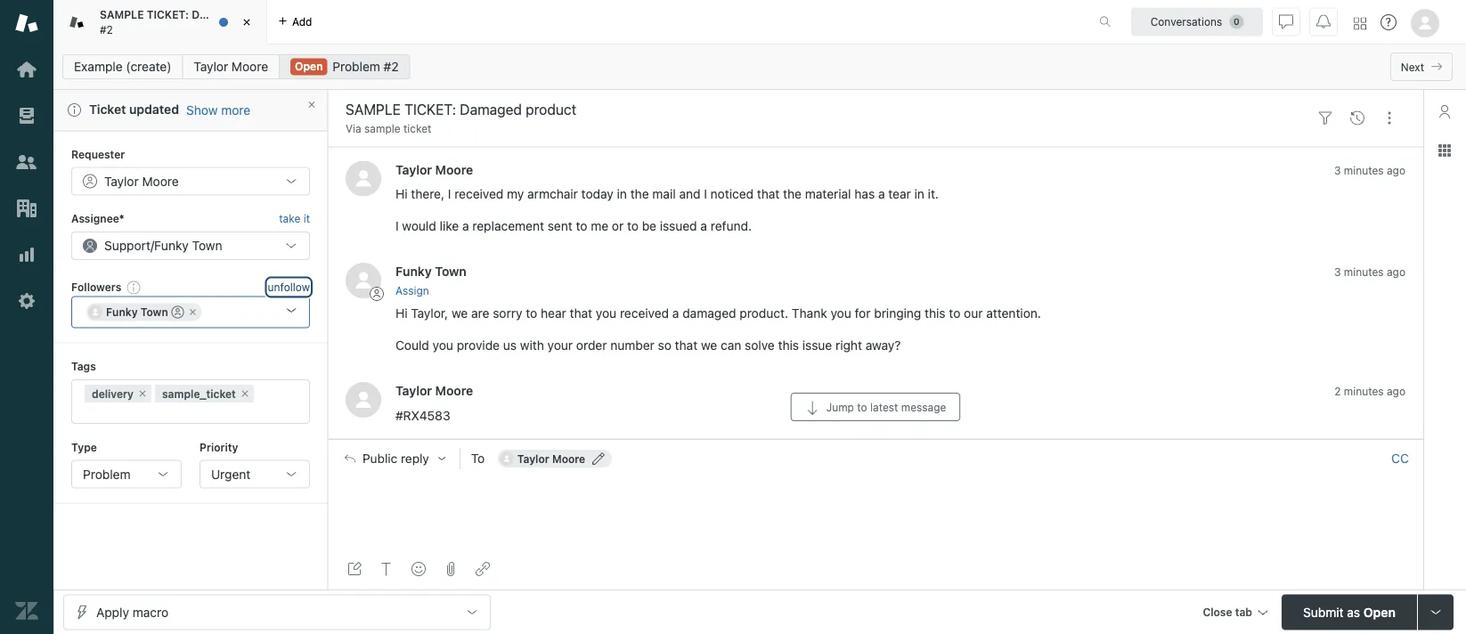 Task type: vqa. For each thing, say whether or not it's contained in the screenshot.
me
yes



Task type: describe. For each thing, give the bounding box(es) containing it.
taylor moore link for #rx4583
[[396, 384, 473, 398]]

or
[[612, 219, 624, 233]]

1 vertical spatial this
[[778, 338, 799, 353]]

#2 inside secondary "element"
[[384, 59, 399, 74]]

taylor moore link for hi there, i received my armchair today in the mail and i noticed that the material has a tear in it.
[[396, 162, 473, 177]]

2 vertical spatial that
[[675, 338, 698, 353]]

right
[[836, 338, 862, 353]]

armchair
[[527, 187, 578, 201]]

close tab
[[1203, 606, 1252, 619]]

public reply
[[363, 451, 429, 466]]

number
[[610, 338, 655, 353]]

get help image
[[1381, 14, 1397, 30]]

hide composer image
[[869, 432, 883, 446]]

sorry
[[493, 306, 522, 321]]

funky for funky town
[[106, 306, 138, 318]]

could
[[396, 338, 429, 353]]

apply macro
[[96, 605, 168, 620]]

/
[[151, 238, 154, 253]]

urgent button
[[200, 460, 310, 488]]

assign
[[396, 284, 429, 297]]

assignee*
[[71, 213, 124, 225]]

edit user image
[[593, 452, 605, 465]]

insert emojis image
[[412, 562, 426, 576]]

priority
[[200, 441, 238, 453]]

sent
[[548, 219, 573, 233]]

jump
[[826, 401, 854, 413]]

tabs tab list
[[53, 0, 1081, 45]]

public
[[363, 451, 398, 466]]

replacement
[[472, 219, 544, 233]]

to left hear at the left of page
[[526, 306, 537, 321]]

taylor moore link inside secondary "element"
[[182, 54, 280, 79]]

problem for problem
[[83, 467, 131, 481]]

more
[[221, 102, 251, 117]]

1 3 minutes ago from the top
[[1334, 164, 1406, 176]]

bringing
[[874, 306, 921, 321]]

ticket:
[[147, 9, 189, 21]]

2 minutes ago
[[1335, 385, 1406, 398]]

#rx4583
[[396, 408, 450, 423]]

sample_ticket
[[162, 387, 236, 400]]

add link (cmd k) image
[[476, 562, 490, 576]]

as
[[1347, 605, 1360, 620]]

1 minutes from the top
[[1344, 164, 1384, 176]]

message
[[901, 401, 946, 413]]

taylor moore right 'taylor.moore@example.com' image
[[517, 452, 585, 465]]

via
[[346, 122, 361, 135]]

hi there, i received my armchair today in the mail and i noticed that the material has a tear in it.
[[396, 187, 939, 201]]

thank
[[792, 306, 827, 321]]

unfollow
[[268, 281, 310, 293]]

today
[[581, 187, 614, 201]]

town for funky town
[[141, 306, 168, 318]]

2 horizontal spatial i
[[704, 187, 707, 201]]

ticket
[[404, 122, 432, 135]]

funky town option
[[86, 303, 202, 321]]

funkytownclown1@gmail.com image
[[88, 305, 102, 319]]

conversations
[[1151, 16, 1222, 28]]

ticket actions image
[[1383, 111, 1397, 125]]

ago for #rx4583
[[1387, 385, 1406, 398]]

button displays agent's chat status as invisible. image
[[1279, 15, 1293, 29]]

sample
[[364, 122, 401, 135]]

hi taylor, we are sorry to hear that you received a damaged product. thank you for bringing this to our attention.
[[396, 306, 1041, 321]]

tab
[[1235, 606, 1252, 619]]

2 3 minutes ago from the top
[[1334, 266, 1406, 278]]

product.
[[740, 306, 788, 321]]

0 horizontal spatial i
[[396, 219, 399, 233]]

support
[[104, 238, 151, 253]]

taylor,
[[411, 306, 448, 321]]

get started image
[[15, 58, 38, 81]]

funky town link
[[396, 264, 467, 279]]

filter image
[[1318, 111, 1333, 125]]

zendesk products image
[[1354, 17, 1367, 30]]

unfollow button
[[268, 279, 310, 295]]

alert containing ticket updated
[[53, 90, 328, 131]]

example (create)
[[74, 59, 171, 74]]

us
[[503, 338, 517, 353]]

a left damaged
[[672, 306, 679, 321]]

take it button
[[279, 210, 310, 228]]

minutes for hi taylor, we are sorry to hear that you received a damaged product. thank you for bringing this to our attention.
[[1344, 266, 1384, 278]]

order
[[576, 338, 607, 353]]

add button
[[267, 0, 323, 44]]

noticed
[[711, 187, 754, 201]]

it
[[303, 213, 310, 225]]

0 horizontal spatial received
[[455, 187, 504, 201]]

hi for hi taylor, we are sorry to hear that you received a damaged product. thank you for bringing this to our attention.
[[396, 306, 408, 321]]

zendesk support image
[[15, 12, 38, 35]]

close image
[[238, 13, 256, 31]]

problem #2
[[333, 59, 399, 74]]

example (create) button
[[62, 54, 183, 79]]

like
[[440, 219, 459, 233]]

public reply button
[[329, 440, 459, 477]]

it.
[[928, 187, 939, 201]]

urgent
[[211, 467, 251, 481]]

take it
[[279, 213, 310, 225]]

tags
[[71, 360, 96, 373]]

hi for hi there, i received my armchair today in the mail and i noticed that the material has a tear in it.
[[396, 187, 408, 201]]

remove image
[[137, 388, 148, 399]]

taylor moore up #rx4583
[[396, 384, 473, 398]]

ticket
[[89, 102, 126, 117]]

sample ticket: damaged product #2
[[100, 9, 286, 36]]

funky for funky town assign
[[396, 264, 432, 279]]

0 horizontal spatial that
[[570, 306, 592, 321]]

format text image
[[379, 562, 394, 576]]

1 horizontal spatial i
[[448, 187, 451, 201]]

requester
[[71, 148, 125, 161]]

i would like a replacement sent to me or to be issued a refund.
[[396, 219, 752, 233]]

open inside secondary "element"
[[295, 60, 323, 73]]

mail
[[652, 187, 676, 201]]

product
[[244, 9, 286, 21]]

apps image
[[1438, 143, 1452, 158]]

problem for problem #2
[[333, 59, 380, 74]]

followers element
[[71, 296, 310, 328]]

macro
[[132, 605, 168, 620]]

1 ago from the top
[[1387, 164, 1406, 176]]

solve
[[745, 338, 775, 353]]

close
[[1203, 606, 1232, 619]]

take
[[279, 213, 300, 225]]

taylor.moore@example.com image
[[500, 451, 514, 466]]

avatar image for #rx4583
[[346, 382, 381, 418]]

admin image
[[15, 290, 38, 313]]

problem button
[[71, 460, 182, 488]]

town inside assignee* element
[[192, 238, 222, 253]]

remove image inside funky town option
[[188, 307, 198, 318]]

provide
[[457, 338, 500, 353]]



Task type: locate. For each thing, give the bounding box(es) containing it.
problem inside popup button
[[83, 467, 131, 481]]

0 vertical spatial 3 minutes ago text field
[[1334, 164, 1406, 176]]

remove image
[[188, 307, 198, 318], [239, 388, 250, 399]]

that
[[757, 187, 780, 201], [570, 306, 592, 321], [675, 338, 698, 353]]

show
[[186, 102, 218, 117]]

taylor up show more button
[[194, 59, 228, 74]]

0 horizontal spatial funky
[[106, 306, 138, 318]]

so
[[658, 338, 672, 353]]

0 vertical spatial minutes
[[1344, 164, 1384, 176]]

1 3 from the top
[[1334, 164, 1341, 176]]

moore down close image on the top
[[232, 59, 268, 74]]

0 vertical spatial taylor moore link
[[182, 54, 280, 79]]

2 horizontal spatial you
[[831, 306, 851, 321]]

avatar image down via
[[346, 161, 381, 196]]

jump to latest message button
[[791, 393, 961, 421]]

1 vertical spatial #2
[[384, 59, 399, 74]]

i right there, at left top
[[448, 187, 451, 201]]

show more button
[[186, 102, 251, 118]]

taylor down requester on the left of the page
[[104, 174, 139, 189]]

1 vertical spatial minutes
[[1344, 266, 1384, 278]]

2 avatar image from the top
[[346, 263, 381, 298]]

displays possible ticket submission types image
[[1429, 605, 1443, 620]]

0 vertical spatial we
[[452, 306, 468, 321]]

notifications image
[[1317, 15, 1331, 29]]

taylor right 'taylor.moore@example.com' image
[[517, 452, 549, 465]]

in left it.
[[914, 187, 925, 201]]

be
[[642, 219, 657, 233]]

open right as
[[1364, 605, 1396, 620]]

add attachment image
[[444, 562, 458, 576]]

submit
[[1303, 605, 1344, 620]]

ticket updated show more
[[89, 102, 251, 117]]

damaged
[[683, 306, 736, 321]]

could you provide us with your order number so that we can solve this issue right away?
[[396, 338, 901, 353]]

the
[[630, 187, 649, 201], [783, 187, 802, 201]]

1 horizontal spatial #2
[[384, 59, 399, 74]]

0 vertical spatial avatar image
[[346, 161, 381, 196]]

2 3 from the top
[[1334, 266, 1341, 278]]

to right or
[[627, 219, 639, 233]]

conversationlabel log
[[328, 146, 1424, 439]]

the left material
[[783, 187, 802, 201]]

delivery
[[92, 387, 134, 400]]

2
[[1335, 385, 1341, 398]]

0 horizontal spatial town
[[141, 306, 168, 318]]

0 horizontal spatial this
[[778, 338, 799, 353]]

to
[[576, 219, 587, 233], [627, 219, 639, 233], [526, 306, 537, 321], [949, 306, 961, 321], [857, 401, 867, 413]]

1 horizontal spatial that
[[675, 338, 698, 353]]

hear
[[541, 306, 566, 321]]

problem inside secondary "element"
[[333, 59, 380, 74]]

town inside funky town option
[[141, 306, 168, 318]]

0 vertical spatial problem
[[333, 59, 380, 74]]

#2 down sample
[[100, 23, 113, 36]]

funky inside option
[[106, 306, 138, 318]]

1 hi from the top
[[396, 187, 408, 201]]

moore inside secondary "element"
[[232, 59, 268, 74]]

requester element
[[71, 167, 310, 196]]

problem
[[333, 59, 380, 74], [83, 467, 131, 481]]

1 vertical spatial 3
[[1334, 266, 1341, 278]]

funky right the funkytownclown1@gmail.com icon
[[106, 306, 138, 318]]

0 horizontal spatial you
[[433, 338, 453, 353]]

you up "order"
[[596, 306, 617, 321]]

would
[[402, 219, 436, 233]]

1 vertical spatial avatar image
[[346, 263, 381, 298]]

1 horizontal spatial this
[[925, 306, 946, 321]]

next button
[[1390, 53, 1453, 81]]

1 horizontal spatial in
[[914, 187, 925, 201]]

me
[[591, 219, 609, 233]]

town inside funky town assign
[[435, 264, 467, 279]]

1 vertical spatial we
[[701, 338, 717, 353]]

problem up via
[[333, 59, 380, 74]]

submit as open
[[1303, 605, 1396, 620]]

1 horizontal spatial funky
[[154, 238, 189, 253]]

town
[[192, 238, 222, 253], [435, 264, 467, 279], [141, 306, 168, 318]]

hi down assign button
[[396, 306, 408, 321]]

taylor moore up there, at left top
[[396, 162, 473, 177]]

2 vertical spatial minutes
[[1344, 385, 1384, 398]]

2 horizontal spatial funky
[[396, 264, 432, 279]]

1 horizontal spatial received
[[620, 306, 669, 321]]

i right and
[[704, 187, 707, 201]]

town down like
[[435, 264, 467, 279]]

2 vertical spatial town
[[141, 306, 168, 318]]

to inside button
[[857, 401, 867, 413]]

user is an agent image
[[172, 306, 184, 318]]

taylor moore link up #rx4583
[[396, 384, 473, 398]]

town left user is an agent image
[[141, 306, 168, 318]]

taylor moore inside secondary "element"
[[194, 59, 268, 74]]

sample
[[100, 9, 144, 21]]

taylor inside requester element
[[104, 174, 139, 189]]

hi left there, at left top
[[396, 187, 408, 201]]

0 horizontal spatial remove image
[[188, 307, 198, 318]]

you right could
[[433, 338, 453, 353]]

1 vertical spatial ago
[[1387, 266, 1406, 278]]

0 vertical spatial ago
[[1387, 164, 1406, 176]]

taylor moore up the more
[[194, 59, 268, 74]]

apply
[[96, 605, 129, 620]]

minutes for #rx4583
[[1344, 385, 1384, 398]]

a right has
[[878, 187, 885, 201]]

i left would
[[396, 219, 399, 233]]

1 vertical spatial funky
[[396, 264, 432, 279]]

views image
[[15, 104, 38, 127]]

a right issued at the left top
[[701, 219, 707, 233]]

assignee* element
[[71, 232, 310, 260]]

assign button
[[396, 283, 429, 299]]

#2 up via sample ticket
[[384, 59, 399, 74]]

we left "are"
[[452, 306, 468, 321]]

moore left edit user image
[[552, 452, 585, 465]]

2 minutes ago text field
[[1335, 385, 1406, 398]]

alert
[[53, 90, 328, 131]]

ago
[[1387, 164, 1406, 176], [1387, 266, 1406, 278], [1387, 385, 1406, 398]]

example
[[74, 59, 123, 74]]

3 ago from the top
[[1387, 385, 1406, 398]]

zendesk image
[[15, 600, 38, 623]]

0 vertical spatial 3 minutes ago
[[1334, 164, 1406, 176]]

in
[[617, 187, 627, 201], [914, 187, 925, 201]]

my
[[507, 187, 524, 201]]

0 horizontal spatial the
[[630, 187, 649, 201]]

0 horizontal spatial #2
[[100, 23, 113, 36]]

0 vertical spatial open
[[295, 60, 323, 73]]

tab containing sample ticket: damaged product
[[53, 0, 286, 45]]

0 vertical spatial this
[[925, 306, 946, 321]]

reply
[[401, 451, 429, 466]]

your
[[547, 338, 573, 353]]

i
[[448, 187, 451, 201], [704, 187, 707, 201], [396, 219, 399, 233]]

moore
[[232, 59, 268, 74], [435, 162, 473, 177], [142, 174, 179, 189], [435, 384, 473, 398], [552, 452, 585, 465]]

1 in from the left
[[617, 187, 627, 201]]

close tab button
[[1195, 595, 1275, 633]]

1 vertical spatial received
[[620, 306, 669, 321]]

0 vertical spatial funky
[[154, 238, 189, 253]]

2 horizontal spatial town
[[435, 264, 467, 279]]

hi
[[396, 187, 408, 201], [396, 306, 408, 321]]

info on adding followers image
[[127, 280, 141, 294]]

0 vertical spatial remove image
[[188, 307, 198, 318]]

tab
[[53, 0, 286, 45]]

attention.
[[986, 306, 1041, 321]]

organizations image
[[15, 197, 38, 220]]

the left mail
[[630, 187, 649, 201]]

1 the from the left
[[630, 187, 649, 201]]

cc
[[1392, 451, 1409, 466]]

0 vertical spatial town
[[192, 238, 222, 253]]

funky up assign button
[[396, 264, 432, 279]]

avatar image
[[346, 161, 381, 196], [346, 263, 381, 298], [346, 382, 381, 418]]

funky right support
[[154, 238, 189, 253]]

2 vertical spatial funky
[[106, 306, 138, 318]]

funky
[[154, 238, 189, 253], [396, 264, 432, 279], [106, 306, 138, 318]]

1 horizontal spatial problem
[[333, 59, 380, 74]]

#2 inside sample ticket: damaged product #2
[[100, 23, 113, 36]]

issue
[[803, 338, 832, 353]]

1 horizontal spatial remove image
[[239, 388, 250, 399]]

taylor moore inside requester element
[[104, 174, 179, 189]]

2 hi from the top
[[396, 306, 408, 321]]

minutes
[[1344, 164, 1384, 176], [1344, 266, 1384, 278], [1344, 385, 1384, 398]]

0 horizontal spatial we
[[452, 306, 468, 321]]

2 3 minutes ago text field from the top
[[1334, 266, 1406, 278]]

town right /
[[192, 238, 222, 253]]

moore inside requester element
[[142, 174, 179, 189]]

taylor up there, at left top
[[396, 162, 432, 177]]

with
[[520, 338, 544, 353]]

1 horizontal spatial town
[[192, 238, 222, 253]]

(create)
[[126, 59, 171, 74]]

1 vertical spatial taylor moore link
[[396, 162, 473, 177]]

our
[[964, 306, 983, 321]]

0 vertical spatial 3
[[1334, 164, 1341, 176]]

funky town assign
[[396, 264, 467, 297]]

remove image right sample_ticket
[[239, 388, 250, 399]]

customers image
[[15, 151, 38, 174]]

support / funky town
[[104, 238, 222, 253]]

1 vertical spatial town
[[435, 264, 467, 279]]

0 vertical spatial received
[[455, 187, 504, 201]]

this right 'bringing'
[[925, 306, 946, 321]]

taylor moore link up there, at left top
[[396, 162, 473, 177]]

a right like
[[462, 219, 469, 233]]

taylor moore link up the more
[[182, 54, 280, 79]]

open up close ticket collision notification image
[[295, 60, 323, 73]]

cc button
[[1391, 451, 1409, 467]]

2 the from the left
[[783, 187, 802, 201]]

reporting image
[[15, 243, 38, 266]]

to left me at the left top of the page
[[576, 219, 587, 233]]

1 vertical spatial open
[[1364, 605, 1396, 620]]

0 vertical spatial #2
[[100, 23, 113, 36]]

in right today
[[617, 187, 627, 201]]

1 horizontal spatial you
[[596, 306, 617, 321]]

funky town
[[106, 306, 168, 318]]

next
[[1401, 61, 1424, 73]]

that right noticed
[[757, 187, 780, 201]]

material
[[805, 187, 851, 201]]

moore up support / funky town
[[142, 174, 179, 189]]

ago for hi taylor, we are sorry to hear that you received a damaged product. thank you for bringing this to our attention.
[[1387, 266, 1406, 278]]

this left "issue"
[[778, 338, 799, 353]]

draft mode image
[[347, 562, 362, 576]]

1 vertical spatial 3 minutes ago
[[1334, 266, 1406, 278]]

customer context image
[[1438, 104, 1452, 118]]

1 horizontal spatial open
[[1364, 605, 1396, 620]]

#2
[[100, 23, 113, 36], [384, 59, 399, 74]]

we
[[452, 306, 468, 321], [701, 338, 717, 353]]

Subject field
[[342, 99, 1306, 120]]

2 vertical spatial avatar image
[[346, 382, 381, 418]]

we left can
[[701, 338, 717, 353]]

moore up #rx4583
[[435, 384, 473, 398]]

0 horizontal spatial in
[[617, 187, 627, 201]]

town for funky town assign
[[435, 264, 467, 279]]

and
[[679, 187, 701, 201]]

main element
[[0, 0, 53, 634]]

that right hear at the left of page
[[570, 306, 592, 321]]

0 vertical spatial hi
[[396, 187, 408, 201]]

type
[[71, 441, 97, 453]]

1 horizontal spatial the
[[783, 187, 802, 201]]

3 minutes from the top
[[1344, 385, 1384, 398]]

0 horizontal spatial open
[[295, 60, 323, 73]]

add
[[292, 16, 312, 28]]

for
[[855, 306, 871, 321]]

to left our
[[949, 306, 961, 321]]

2 minutes from the top
[[1344, 266, 1384, 278]]

you
[[596, 306, 617, 321], [831, 306, 851, 321], [433, 338, 453, 353]]

to right the 'jump'
[[857, 401, 867, 413]]

0 vertical spatial that
[[757, 187, 780, 201]]

2 in from the left
[[914, 187, 925, 201]]

1 horizontal spatial we
[[701, 338, 717, 353]]

taylor moore down requester on the left of the page
[[104, 174, 179, 189]]

problem down the type
[[83, 467, 131, 481]]

avatar image left assign button
[[346, 263, 381, 298]]

has
[[855, 187, 875, 201]]

latest
[[870, 401, 898, 413]]

taylor inside secondary "element"
[[194, 59, 228, 74]]

events image
[[1350, 111, 1365, 125]]

conversations button
[[1131, 8, 1263, 36]]

3 minutes ago text field
[[1334, 164, 1406, 176], [1334, 266, 1406, 278]]

1 vertical spatial hi
[[396, 306, 408, 321]]

1 avatar image from the top
[[346, 161, 381, 196]]

received left "my"
[[455, 187, 504, 201]]

tear
[[888, 187, 911, 201]]

taylor up #rx4583
[[396, 384, 432, 398]]

funky inside funky town assign
[[396, 264, 432, 279]]

via sample ticket
[[346, 122, 432, 135]]

close ticket collision notification image
[[306, 99, 317, 110]]

to
[[471, 451, 485, 466]]

received up could you provide us with your order number so that we can solve this issue right away?
[[620, 306, 669, 321]]

avatar image up public
[[346, 382, 381, 418]]

2 horizontal spatial that
[[757, 187, 780, 201]]

remove image right user is an agent image
[[188, 307, 198, 318]]

3 avatar image from the top
[[346, 382, 381, 418]]

0 horizontal spatial problem
[[83, 467, 131, 481]]

1 3 minutes ago text field from the top
[[1334, 164, 1406, 176]]

1 vertical spatial 3 minutes ago text field
[[1334, 266, 1406, 278]]

refund.
[[711, 219, 752, 233]]

issued
[[660, 219, 697, 233]]

jump to latest message
[[826, 401, 946, 413]]

that right the so
[[675, 338, 698, 353]]

2 vertical spatial taylor moore link
[[396, 384, 473, 398]]

2 ago from the top
[[1387, 266, 1406, 278]]

avatar image for hi there, i received my armchair today in the mail and i noticed that the material has a tear in it.
[[346, 161, 381, 196]]

1 vertical spatial problem
[[83, 467, 131, 481]]

moore up there, at left top
[[435, 162, 473, 177]]

funky inside assignee* element
[[154, 238, 189, 253]]

1 vertical spatial that
[[570, 306, 592, 321]]

away?
[[866, 338, 901, 353]]

updated
[[129, 102, 179, 117]]

secondary element
[[53, 49, 1466, 85]]

1 vertical spatial remove image
[[239, 388, 250, 399]]

you left the for
[[831, 306, 851, 321]]

2 vertical spatial ago
[[1387, 385, 1406, 398]]



